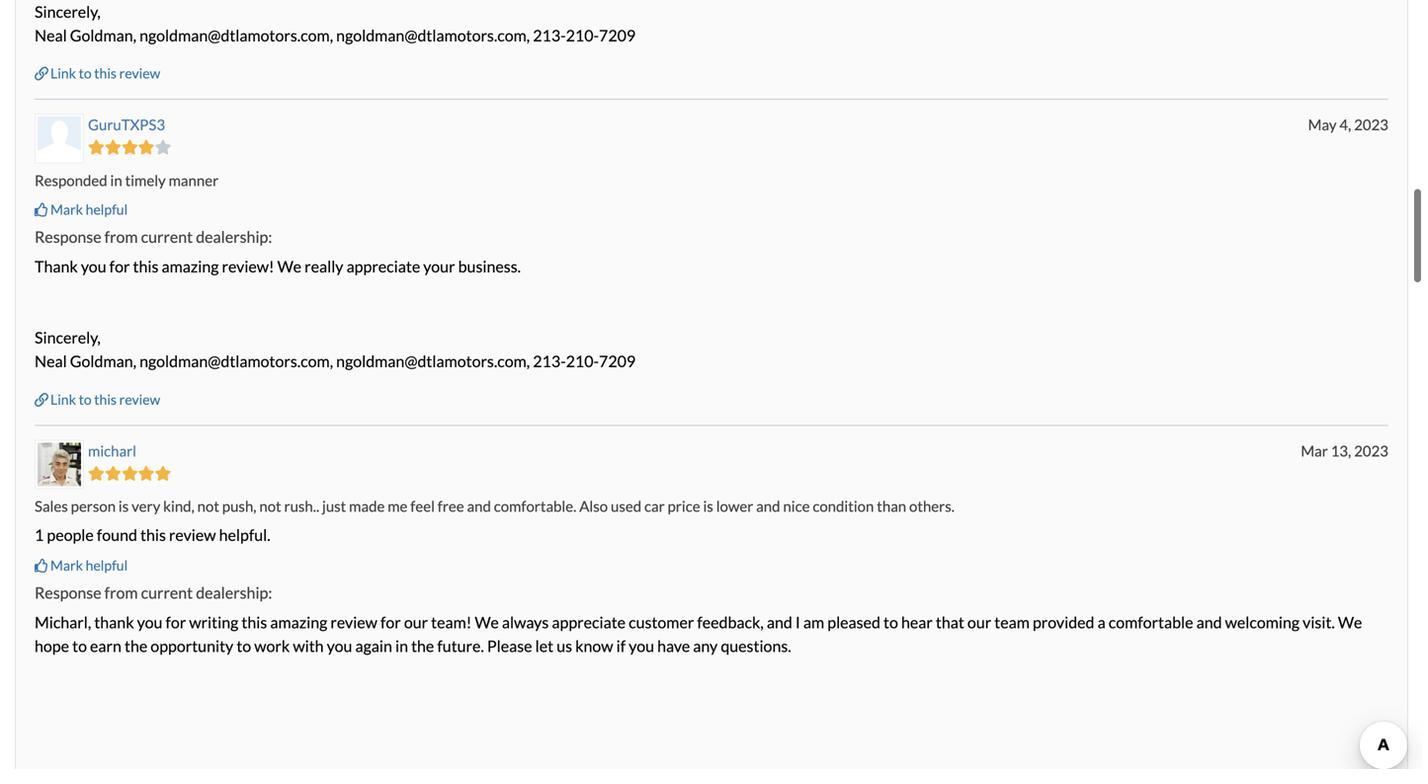Task type: locate. For each thing, give the bounding box(es) containing it.
1 from from the top
[[104, 228, 138, 247]]

for inside the thank you for this amazing review! we really appreciate your business. sincerely, neal goldman, ngoldman@dtlamotors.com, ngoldman@dtlamotors.com, 213-210-7209
[[109, 257, 130, 276]]

dealership:
[[196, 228, 272, 247], [196, 584, 272, 603]]

2 response from the top
[[35, 584, 101, 603]]

mark helpful button down the responded
[[35, 200, 128, 220]]

and
[[467, 498, 491, 516], [756, 498, 780, 516], [767, 613, 793, 633], [1197, 613, 1222, 633]]

0 horizontal spatial our
[[404, 613, 428, 633]]

this down very
[[140, 526, 166, 545]]

dealership: for review!
[[196, 228, 272, 247]]

1 current from the top
[[141, 228, 193, 247]]

link image
[[35, 67, 48, 81]]

ngoldman@dtlamotors.com, down review!
[[139, 352, 333, 371]]

link to this review down the "goldman,"
[[50, 392, 160, 408]]

for up "opportunity"
[[166, 613, 186, 633]]

condition
[[813, 498, 874, 516]]

2 dealership: from the top
[[196, 584, 272, 603]]

2 thumbs up image from the top
[[35, 559, 48, 573]]

0 vertical spatial dealership:
[[196, 228, 272, 247]]

1 vertical spatial dealership:
[[196, 584, 272, 603]]

you right "if" at bottom
[[629, 637, 654, 656]]

neal
[[35, 352, 67, 371]]

mark for 1st thumbs up icon
[[50, 201, 83, 218]]

with
[[293, 637, 324, 656]]

and right free
[[467, 498, 491, 516]]

0 vertical spatial helpful
[[86, 201, 128, 218]]

is left very
[[119, 498, 129, 516]]

amazing inside micharl, thank you for writing this amazing review for our team! we always appreciate customer feedback, and i am pleased to hear that our team provided a comfortable and welcoming visit. we hope to earn the opportunity to work with you again in the future. please let us know if you have any questions
[[270, 613, 327, 633]]

manner
[[169, 171, 219, 189]]

link to this review button
[[35, 63, 160, 83], [35, 390, 160, 410]]

2 the from the left
[[411, 637, 434, 656]]

from for for
[[104, 228, 138, 247]]

mark helpful down the responded
[[50, 201, 128, 218]]

1 helpful from the top
[[86, 201, 128, 218]]

review up again
[[331, 613, 378, 633]]

again
[[355, 637, 392, 656]]

goldman,
[[70, 352, 136, 371]]

0 horizontal spatial for
[[109, 257, 130, 276]]

helpful
[[86, 201, 128, 218], [86, 557, 128, 574]]

0 vertical spatial in
[[110, 171, 122, 189]]

review!
[[222, 257, 274, 276]]

this down the "goldman,"
[[94, 392, 117, 408]]

1 dealership: from the top
[[196, 228, 272, 247]]

1 2023 from the top
[[1354, 116, 1389, 134]]

our right that
[[968, 613, 992, 633]]

response up micharl,
[[35, 584, 101, 603]]

thumbs up image down 1
[[35, 559, 48, 573]]

1 vertical spatial amazing
[[270, 613, 327, 633]]

from down responded in timely manner at the left top
[[104, 228, 138, 247]]

free
[[438, 498, 464, 516]]

0 vertical spatial mark
[[50, 201, 83, 218]]

2 mark helpful button from the top
[[35, 556, 128, 576]]

for
[[109, 257, 130, 276], [166, 613, 186, 633], [381, 613, 401, 633]]

link right link icon
[[50, 65, 76, 82]]

1 vertical spatial mark helpful button
[[35, 556, 128, 576]]

1 horizontal spatial appreciate
[[552, 613, 626, 633]]

response up the thank
[[35, 228, 101, 247]]

micharl link
[[88, 442, 136, 460]]

1 response from current dealership: from the top
[[35, 228, 272, 247]]

0 vertical spatial mark helpful
[[50, 201, 128, 218]]

current for for
[[141, 584, 193, 603]]

appreciate
[[347, 257, 420, 276], [552, 613, 626, 633]]

0 vertical spatial link
[[50, 65, 76, 82]]

thumbs up image down the responded
[[35, 203, 48, 217]]

to left earn
[[72, 637, 87, 656]]

mark helpful down people
[[50, 557, 128, 574]]

mark helpful
[[50, 201, 128, 218], [50, 557, 128, 574]]

0 vertical spatial current
[[141, 228, 193, 247]]

helpful for second the mark helpful button from the top of the page
[[86, 557, 128, 574]]

1 vertical spatial response
[[35, 584, 101, 603]]

from up thank
[[104, 584, 138, 603]]

ngoldman@dtlamotors.com, down your
[[336, 352, 530, 371]]

1 vertical spatial link to this review button
[[35, 390, 160, 410]]

1 horizontal spatial the
[[411, 637, 434, 656]]

0 horizontal spatial ngoldman@dtlamotors.com,
[[139, 352, 333, 371]]

link to this review button down the "goldman,"
[[35, 390, 160, 410]]

1 vertical spatial mark
[[50, 557, 83, 574]]

thank
[[35, 257, 78, 276]]

1 vertical spatial current
[[141, 584, 193, 603]]

may 4, 2023
[[1308, 116, 1389, 134]]

1 vertical spatial mark helpful
[[50, 557, 128, 574]]

1 our from the left
[[404, 613, 428, 633]]

1 mark helpful button from the top
[[35, 200, 128, 220]]

current up writing
[[141, 584, 193, 603]]

2 response from current dealership: from the top
[[35, 584, 272, 603]]

appreciate left your
[[347, 257, 420, 276]]

2023 right '13,'
[[1354, 442, 1389, 460]]

mark down the responded
[[50, 201, 83, 218]]

mark down people
[[50, 557, 83, 574]]

provided
[[1033, 613, 1095, 633]]

in left timely
[[110, 171, 122, 189]]

you
[[81, 257, 106, 276], [137, 613, 163, 633], [327, 637, 352, 656], [629, 637, 654, 656]]

this
[[94, 65, 117, 82], [133, 257, 159, 276], [94, 392, 117, 408], [140, 526, 166, 545], [242, 613, 267, 633]]

2 not from the left
[[259, 498, 281, 516]]

0 horizontal spatial is
[[119, 498, 129, 516]]

is
[[119, 498, 129, 516], [703, 498, 713, 516]]

1 vertical spatial link
[[50, 392, 76, 408]]

from
[[104, 228, 138, 247], [104, 584, 138, 603]]

link to this review for link image
[[50, 392, 160, 408]]

0 horizontal spatial we
[[277, 257, 302, 276]]

appreciate up know at the left bottom of page
[[552, 613, 626, 633]]

1 link to this review from the top
[[50, 65, 160, 82]]

1 horizontal spatial ngoldman@dtlamotors.com,
[[336, 352, 530, 371]]

current down timely
[[141, 228, 193, 247]]

pleased
[[828, 613, 881, 633]]

mar 13, 2023
[[1301, 442, 1389, 460]]

others.
[[909, 498, 955, 516]]

sincerely,
[[35, 328, 101, 348]]

2 mark from the top
[[50, 557, 83, 574]]

link for link icon
[[50, 65, 76, 82]]

1 horizontal spatial our
[[968, 613, 992, 633]]

1 vertical spatial 2023
[[1354, 442, 1389, 460]]

the down team!
[[411, 637, 434, 656]]

0 vertical spatial link to this review
[[50, 65, 160, 82]]

2 horizontal spatial for
[[381, 613, 401, 633]]

0 horizontal spatial in
[[110, 171, 122, 189]]

we left really
[[277, 257, 302, 276]]

1 the from the left
[[125, 637, 148, 656]]

0 horizontal spatial appreciate
[[347, 257, 420, 276]]

we right visit.
[[1338, 613, 1362, 633]]

dealership: up review!
[[196, 228, 272, 247]]

0 horizontal spatial not
[[197, 498, 219, 516]]

1 horizontal spatial amazing
[[270, 613, 327, 633]]

this up the work
[[242, 613, 267, 633]]

current
[[141, 228, 193, 247], [141, 584, 193, 603]]

push,
[[222, 498, 256, 516]]

0 vertical spatial response from current dealership:
[[35, 228, 272, 247]]

mark helpful button down people
[[35, 556, 128, 576]]

response from current dealership: down timely
[[35, 228, 272, 247]]

1 thumbs up image from the top
[[35, 203, 48, 217]]

1 horizontal spatial we
[[475, 613, 499, 633]]

for up again
[[381, 613, 401, 633]]

response from current dealership:
[[35, 228, 272, 247], [35, 584, 272, 603]]

feedback,
[[697, 613, 764, 633]]

2 helpful from the top
[[86, 557, 128, 574]]

star image
[[88, 140, 105, 155], [121, 140, 138, 155], [138, 140, 155, 155], [155, 467, 171, 481]]

2 ngoldman@dtlamotors.com, from the left
[[336, 352, 530, 371]]

1 vertical spatial appreciate
[[552, 613, 626, 633]]

0 vertical spatial link to this review button
[[35, 63, 160, 83]]

we up please
[[475, 613, 499, 633]]

2 2023 from the top
[[1354, 442, 1389, 460]]

in right again
[[395, 637, 408, 656]]

1 people found this review helpful.
[[35, 526, 270, 545]]

star image
[[105, 140, 121, 155], [155, 140, 171, 155], [88, 467, 105, 481], [105, 467, 121, 481], [121, 467, 138, 481], [138, 467, 155, 481]]

1 horizontal spatial for
[[166, 613, 186, 633]]

1 horizontal spatial in
[[395, 637, 408, 656]]

found
[[97, 526, 137, 545]]

thank you for this amazing review! we really appreciate your business. sincerely, neal goldman, ngoldman@dtlamotors.com, ngoldman@dtlamotors.com, 213-210-7209
[[35, 257, 636, 371]]

helpful for 2nd the mark helpful button from the bottom
[[86, 201, 128, 218]]

sales
[[35, 498, 68, 516]]

1 horizontal spatial not
[[259, 498, 281, 516]]

comfortable.
[[494, 498, 577, 516]]

0 vertical spatial 2023
[[1354, 116, 1389, 134]]

1 ngoldman@dtlamotors.com, from the left
[[139, 352, 333, 371]]

response from current dealership: up thank
[[35, 584, 272, 603]]

appreciate inside the thank you for this amazing review! we really appreciate your business. sincerely, neal goldman, ngoldman@dtlamotors.com, ngoldman@dtlamotors.com, 213-210-7209
[[347, 257, 420, 276]]

this down timely
[[133, 257, 159, 276]]

also
[[579, 498, 608, 516]]

us
[[557, 637, 572, 656]]

dealership: up writing
[[196, 584, 272, 603]]

1 vertical spatial thumbs up image
[[35, 559, 48, 573]]

not right kind,
[[197, 498, 219, 516]]

1 vertical spatial response from current dealership:
[[35, 584, 272, 603]]

you right thank
[[137, 613, 163, 633]]

let
[[535, 637, 554, 656]]

response
[[35, 228, 101, 247], [35, 584, 101, 603]]

helpful down responded in timely manner at the left top
[[86, 201, 128, 218]]

1 link from the top
[[50, 65, 76, 82]]

2 link to this review from the top
[[50, 392, 160, 408]]

price
[[668, 498, 700, 516]]

team
[[995, 613, 1030, 633]]

micharl image
[[38, 443, 81, 487]]

dealership: for this
[[196, 584, 272, 603]]

1 link to this review button from the top
[[35, 63, 160, 83]]

1 vertical spatial link to this review
[[50, 392, 160, 408]]

for right the thank
[[109, 257, 130, 276]]

is right price
[[703, 498, 713, 516]]

link right link image
[[50, 392, 76, 408]]

review down kind,
[[169, 526, 216, 545]]

0 horizontal spatial amazing
[[162, 257, 219, 276]]

0 vertical spatial thumbs up image
[[35, 203, 48, 217]]

2 link from the top
[[50, 392, 76, 408]]

to right link icon
[[79, 65, 92, 82]]

in
[[110, 171, 122, 189], [395, 637, 408, 656]]

from for you
[[104, 584, 138, 603]]

2 from from the top
[[104, 584, 138, 603]]

1
[[35, 526, 44, 545]]

any
[[693, 637, 718, 656]]

please
[[487, 637, 532, 656]]

you inside the thank you for this amazing review! we really appreciate your business. sincerely, neal goldman, ngoldman@dtlamotors.com, ngoldman@dtlamotors.com, 213-210-7209
[[81, 257, 106, 276]]

business.
[[458, 257, 521, 276]]

0 vertical spatial from
[[104, 228, 138, 247]]

you right the thank
[[81, 257, 106, 276]]

0 vertical spatial amazing
[[162, 257, 219, 276]]

our
[[404, 613, 428, 633], [968, 613, 992, 633]]

thumbs up image
[[35, 203, 48, 217], [35, 559, 48, 573]]

link to this review button up gurutxps3 link
[[35, 63, 160, 83]]

0 vertical spatial appreciate
[[347, 257, 420, 276]]

gurutxps3 image
[[38, 117, 81, 160]]

1 vertical spatial from
[[104, 584, 138, 603]]

this inside micharl, thank you for writing this amazing review for our team! we always appreciate customer feedback, and i am pleased to hear that our team provided a comfortable and welcoming visit. we hope to earn the opportunity to work with you again in the future. please let us know if you have any questions
[[242, 613, 267, 633]]

2023 for thank you for this amazing review! we really appreciate your business. sincerely, neal goldman, ngoldman@dtlamotors.com, ngoldman@dtlamotors.com, 213-210-7209
[[1354, 116, 1389, 134]]

1 vertical spatial in
[[395, 637, 408, 656]]

0 horizontal spatial the
[[125, 637, 148, 656]]

helpful down found
[[86, 557, 128, 574]]

1 vertical spatial helpful
[[86, 557, 128, 574]]

not right push,
[[259, 498, 281, 516]]

and left "i"
[[767, 613, 793, 633]]

1 horizontal spatial is
[[703, 498, 713, 516]]

the
[[125, 637, 148, 656], [411, 637, 434, 656]]

gurutxps3
[[88, 116, 165, 134]]

1 mark from the top
[[50, 201, 83, 218]]

feel
[[410, 498, 435, 516]]

a
[[1098, 613, 1106, 633]]

our left team!
[[404, 613, 428, 633]]

the right earn
[[125, 637, 148, 656]]

mark
[[50, 201, 83, 218], [50, 557, 83, 574]]

rush..
[[284, 498, 319, 516]]

link to this review up 'gurutxps3'
[[50, 65, 160, 82]]

to
[[79, 65, 92, 82], [79, 392, 92, 408], [884, 613, 898, 633], [72, 637, 87, 656], [237, 637, 251, 656]]

2023 right 4,
[[1354, 116, 1389, 134]]

1 response from the top
[[35, 228, 101, 247]]

0 vertical spatial mark helpful button
[[35, 200, 128, 220]]

ngoldman@dtlamotors.com,
[[139, 352, 333, 371], [336, 352, 530, 371]]

2 current from the top
[[141, 584, 193, 603]]

appreciate inside micharl, thank you for writing this amazing review for our team! we always appreciate customer feedback, and i am pleased to hear that our team provided a comfortable and welcoming visit. we hope to earn the opportunity to work with you again in the future. please let us know if you have any questions
[[552, 613, 626, 633]]

link to this review
[[50, 65, 160, 82], [50, 392, 160, 408]]

0 vertical spatial response
[[35, 228, 101, 247]]

customer
[[629, 613, 694, 633]]

response from current dealership: for for
[[35, 584, 272, 603]]

to left hear
[[884, 613, 898, 633]]

amazing up with
[[270, 613, 327, 633]]

not
[[197, 498, 219, 516], [259, 498, 281, 516]]

may
[[1308, 116, 1337, 134]]

amazing left review!
[[162, 257, 219, 276]]



Task type: vqa. For each thing, say whether or not it's contained in the screenshot.
Mark helpful related to thumbs up image at the left bottom of page
yes



Task type: describe. For each thing, give the bounding box(es) containing it.
link image
[[35, 393, 48, 407]]

visit.
[[1303, 613, 1335, 633]]

comfortable
[[1109, 613, 1194, 633]]

kind,
[[163, 498, 194, 516]]

nice
[[783, 498, 810, 516]]

4,
[[1340, 116, 1351, 134]]

have
[[657, 637, 690, 656]]

and left nice
[[756, 498, 780, 516]]

your
[[423, 257, 455, 276]]

earn
[[90, 637, 121, 656]]

link for link image
[[50, 392, 76, 408]]

213-
[[533, 352, 566, 371]]

very
[[132, 498, 160, 516]]

amazing inside the thank you for this amazing review! we really appreciate your business. sincerely, neal goldman, ngoldman@dtlamotors.com, ngoldman@dtlamotors.com, 213-210-7209
[[162, 257, 219, 276]]

current for this
[[141, 228, 193, 247]]

response for thank
[[35, 228, 101, 247]]

lower
[[716, 498, 753, 516]]

micharl, thank you for writing this amazing review for our team! we always appreciate customer feedback, and i am pleased to hear that our team provided a comfortable and welcoming visit. we hope to earn the opportunity to work with you again in the future. please let us know if you have any questions
[[35, 613, 1362, 770]]

micharl
[[88, 442, 136, 460]]

link to this review for link icon
[[50, 65, 160, 82]]

sales person is very kind, not push, not rush.. just made me feel free and comfortable. also used car price is lower and nice condition than others.
[[35, 498, 955, 516]]

used
[[611, 498, 642, 516]]

7209
[[599, 352, 636, 371]]

to down the "goldman,"
[[79, 392, 92, 408]]

if
[[616, 637, 626, 656]]

you right with
[[327, 637, 352, 656]]

always
[[502, 613, 549, 633]]

2 mark helpful from the top
[[50, 557, 128, 574]]

review inside micharl, thank you for writing this amazing review for our team! we always appreciate customer feedback, and i am pleased to hear that our team provided a comfortable and welcoming visit. we hope to earn the opportunity to work with you again in the future. please let us know if you have any questions
[[331, 613, 378, 633]]

2 our from the left
[[968, 613, 992, 633]]

1 is from the left
[[119, 498, 129, 516]]

we inside the thank you for this amazing review! we really appreciate your business. sincerely, neal goldman, ngoldman@dtlamotors.com, ngoldman@dtlamotors.com, 213-210-7209
[[277, 257, 302, 276]]

made
[[349, 498, 385, 516]]

future.
[[437, 637, 484, 656]]

13,
[[1331, 442, 1351, 460]]

2 link to this review button from the top
[[35, 390, 160, 410]]

opportunity
[[151, 637, 234, 656]]

mar
[[1301, 442, 1328, 460]]

this inside the thank you for this amazing review! we really appreciate your business. sincerely, neal goldman, ngoldman@dtlamotors.com, ngoldman@dtlamotors.com, 213-210-7209
[[133, 257, 159, 276]]

know
[[575, 637, 613, 656]]

writing
[[189, 613, 238, 633]]

car
[[644, 498, 665, 516]]

people
[[47, 526, 94, 545]]

hear
[[901, 613, 933, 633]]

team!
[[431, 613, 472, 633]]

than
[[877, 498, 907, 516]]

to left the work
[[237, 637, 251, 656]]

gurutxps3 link
[[88, 116, 165, 134]]

responded in timely manner
[[35, 171, 219, 189]]

response from current dealership: for this
[[35, 228, 272, 247]]

review up 'gurutxps3'
[[119, 65, 160, 82]]

and left the welcoming
[[1197, 613, 1222, 633]]

timely
[[125, 171, 166, 189]]

2 horizontal spatial we
[[1338, 613, 1362, 633]]

1 mark helpful from the top
[[50, 201, 128, 218]]

work
[[254, 637, 290, 656]]

response for micharl,
[[35, 584, 101, 603]]

i
[[796, 613, 800, 633]]

210-
[[566, 352, 599, 371]]

mark for first thumbs up icon from the bottom
[[50, 557, 83, 574]]

just
[[322, 498, 346, 516]]

responded
[[35, 171, 107, 189]]

welcoming
[[1225, 613, 1300, 633]]

in inside micharl, thank you for writing this amazing review for our team! we always appreciate customer feedback, and i am pleased to hear that our team provided a comfortable and welcoming visit. we hope to earn the opportunity to work with you again in the future. please let us know if you have any questions
[[395, 637, 408, 656]]

me
[[388, 498, 408, 516]]

person
[[71, 498, 116, 516]]

1 not from the left
[[197, 498, 219, 516]]

really
[[305, 257, 343, 276]]

thank
[[94, 613, 134, 633]]

2023 for micharl, thank you for writing this amazing review for our team! we always appreciate customer feedback, and i am pleased to hear that our team provided a comfortable and welcoming visit. we hope to earn the opportunity to work with you again in the future. please let us know if you have any questions
[[1354, 442, 1389, 460]]

2 is from the left
[[703, 498, 713, 516]]

that
[[936, 613, 965, 633]]

review down the "goldman,"
[[119, 392, 160, 408]]

helpful.
[[219, 526, 270, 545]]

micharl,
[[35, 613, 91, 633]]

hope
[[35, 637, 69, 656]]

am
[[803, 613, 825, 633]]

this up 'gurutxps3'
[[94, 65, 117, 82]]



